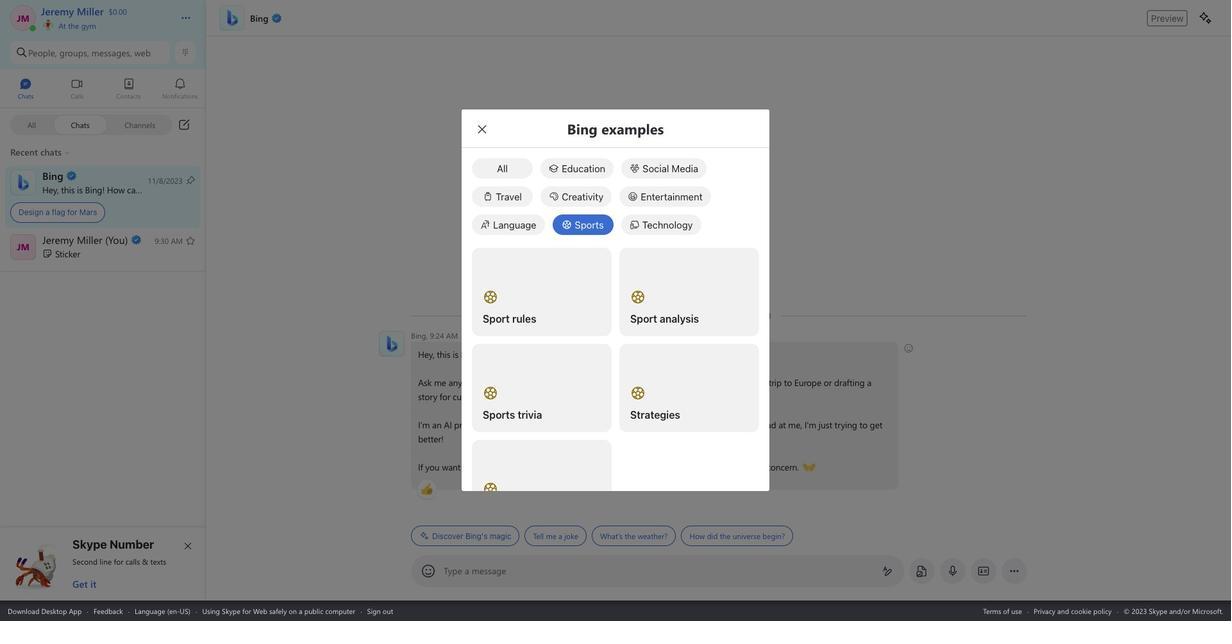 Task type: vqa. For each thing, say whether or not it's contained in the screenshot.
drafting
yes



Task type: locate. For each thing, give the bounding box(es) containing it.
sports
[[575, 219, 604, 231], [483, 410, 515, 421]]

0 horizontal spatial just
[[718, 462, 731, 474]]

a right the drafting
[[867, 377, 871, 389]]

of
[[484, 377, 491, 389], [1003, 607, 1009, 617]]

0 horizontal spatial of
[[484, 377, 491, 389]]

0 horizontal spatial i'm
[[418, 419, 430, 432]]

did
[[707, 532, 718, 542]]

(openhands)
[[803, 461, 851, 473]]

0 horizontal spatial is
[[77, 184, 83, 196]]

1 vertical spatial skype
[[222, 607, 240, 617]]

1 horizontal spatial the
[[625, 532, 636, 542]]

gym
[[81, 21, 96, 31]]

1 horizontal spatial hey,
[[418, 349, 434, 361]]

just left trying
[[819, 419, 832, 432]]

1 horizontal spatial i
[[608, 419, 611, 432]]

hey, for hey, this is bing
[[418, 349, 434, 361]]

is down am
[[453, 349, 458, 361]]

1 horizontal spatial language
[[493, 219, 536, 231]]

0 horizontal spatial hey,
[[42, 184, 59, 196]]

a left joke
[[559, 532, 562, 542]]

hey, up design a flag for mars
[[42, 184, 59, 196]]

the right did on the bottom of the page
[[720, 532, 731, 542]]

0 vertical spatial all
[[27, 120, 36, 130]]

for right story
[[440, 391, 450, 403]]

1 horizontal spatial this
[[437, 349, 450, 361]]

bing
[[85, 184, 102, 196], [461, 349, 479, 361]]

sticker
[[55, 248, 80, 260]]

i right can
[[143, 184, 145, 196]]

sport rules
[[483, 314, 536, 325]]

sport left analysis
[[630, 314, 657, 325]]

2 horizontal spatial i'm
[[805, 419, 816, 432]]

education
[[562, 163, 605, 174]]

0 horizontal spatial i
[[143, 184, 145, 196]]

1 horizontal spatial bing
[[461, 349, 479, 361]]

the
[[68, 21, 79, 31], [625, 532, 636, 542], [720, 532, 731, 542]]

might
[[613, 419, 636, 432]]

for inside 'skype number' element
[[114, 557, 123, 567]]

how right !
[[107, 184, 125, 196]]

to left start
[[463, 462, 471, 474]]

groups, down like
[[512, 391, 541, 403]]

creativity
[[562, 191, 604, 203]]

tell
[[533, 532, 544, 542]]

0 vertical spatial skype
[[72, 539, 107, 552]]

at
[[59, 21, 66, 31]]

1 horizontal spatial of
[[1003, 607, 1009, 617]]

1 horizontal spatial i'm
[[499, 419, 511, 432]]

of up kids.
[[484, 377, 491, 389]]

1 horizontal spatial you
[[425, 462, 440, 474]]

me right tell
[[546, 532, 556, 542]]

just
[[819, 419, 832, 432], [718, 462, 731, 474]]

something
[[653, 419, 694, 432]]

just left the report
[[718, 462, 731, 474]]

0 horizontal spatial groups,
[[59, 46, 89, 59]]

sport
[[483, 314, 510, 325], [630, 314, 657, 325]]

bing up the mars
[[85, 184, 102, 196]]

3 i'm from the left
[[805, 419, 816, 432]]

0 vertical spatial sports
[[575, 219, 604, 231]]

1 vertical spatial is
[[453, 349, 458, 361]]

download
[[8, 607, 39, 617]]

0 horizontal spatial this
[[61, 184, 75, 196]]

0 vertical spatial just
[[819, 419, 832, 432]]

get right trying
[[870, 419, 883, 432]]

of left use
[[1003, 607, 1009, 617]]

language down travel
[[493, 219, 536, 231]]

second
[[72, 557, 98, 567]]

0 horizontal spatial sport
[[483, 314, 510, 325]]

1 vertical spatial language
[[135, 607, 165, 617]]

1 vertical spatial how
[[690, 532, 705, 542]]

type right over,
[[513, 462, 530, 474]]

the right the at
[[68, 21, 79, 31]]

type up curious
[[465, 377, 481, 389]]

use
[[1011, 607, 1022, 617]]

like
[[531, 377, 544, 389]]

it
[[90, 578, 96, 591]]

2 sport from the left
[[630, 314, 657, 325]]

1 horizontal spatial skype
[[222, 607, 240, 617]]

1 vertical spatial hey,
[[418, 349, 434, 361]]

i'm left an
[[418, 419, 430, 432]]

0 horizontal spatial get
[[744, 419, 757, 432]]

1 vertical spatial i
[[608, 419, 611, 432]]

1 horizontal spatial just
[[819, 419, 832, 432]]

at
[[779, 419, 786, 432]]

the right what's
[[625, 532, 636, 542]]

groups, inside ask me any type of question, like finding vegan restaurants in cambridge, itinerary for your trip to europe or drafting a story for curious kids. in groups, remember to mention me with @bing. i'm an ai preview, so i'm still learning. sometimes i might say something weird. don't get mad at me, i'm just trying to get better! if you want to start over, type
[[512, 391, 541, 403]]

strategies
[[630, 410, 680, 421]]

all left the chats at the top
[[27, 120, 36, 130]]

web
[[253, 607, 267, 617]]

social
[[643, 163, 669, 174]]

any
[[449, 377, 462, 389]]

groups, inside button
[[59, 46, 89, 59]]

a inside button
[[559, 532, 562, 542]]

the inside at the gym button
[[68, 21, 79, 31]]

how did the universe begin? button
[[681, 526, 793, 547]]

cambridge,
[[655, 377, 700, 389]]

the inside how did the universe begin? button
[[720, 532, 731, 542]]

0 vertical spatial this
[[61, 184, 75, 196]]

mention
[[595, 391, 628, 403]]

1 get from the left
[[744, 419, 757, 432]]

1 horizontal spatial want
[[614, 462, 633, 474]]

skype up second
[[72, 539, 107, 552]]

1 vertical spatial sports
[[483, 410, 515, 421]]

bing up any
[[461, 349, 479, 361]]

i left might
[[608, 419, 611, 432]]

want left give
[[614, 462, 633, 474]]

0 horizontal spatial the
[[68, 21, 79, 31]]

restaurants
[[601, 377, 644, 389]]

i'm right me,
[[805, 419, 816, 432]]

1 vertical spatial bing
[[461, 349, 479, 361]]

start
[[473, 462, 490, 474]]

hey, down bing,
[[418, 349, 434, 361]]

1 horizontal spatial how
[[690, 532, 705, 542]]

or
[[824, 377, 832, 389]]

2 i'm from the left
[[499, 419, 511, 432]]

language
[[493, 219, 536, 231], [135, 607, 165, 617]]

entertainment
[[641, 191, 703, 203]]

sports trivia
[[483, 410, 542, 421]]

bing for hey, this is bing ! how can i help you today?
[[85, 184, 102, 196]]

1 horizontal spatial get
[[870, 419, 883, 432]]

1 horizontal spatial all
[[497, 163, 508, 174]]

me left any
[[434, 377, 446, 389]]

terms
[[983, 607, 1001, 617]]

report
[[734, 462, 758, 474]]

flag
[[52, 208, 65, 217]]

0 horizontal spatial type
[[465, 377, 481, 389]]

i'm
[[418, 419, 430, 432], [499, 419, 511, 432], [805, 419, 816, 432]]

0 horizontal spatial language
[[135, 607, 165, 617]]

1 horizontal spatial groups,
[[512, 391, 541, 403]]

using skype for web safely on a public computer link
[[202, 607, 355, 617]]

tell me a joke
[[533, 532, 578, 542]]

0 vertical spatial of
[[484, 377, 491, 389]]

1 want from the left
[[442, 462, 461, 474]]

1 sport from the left
[[483, 314, 510, 325]]

sport for sport analysis
[[630, 314, 657, 325]]

public
[[304, 607, 323, 617]]

desktop
[[41, 607, 67, 617]]

skype
[[72, 539, 107, 552], [222, 607, 240, 617]]

cookie
[[1071, 607, 1091, 617]]

sports down in
[[483, 410, 515, 421]]

calls
[[126, 557, 140, 567]]

is for hey, this is bing ! how can i help you today?
[[77, 184, 83, 196]]

i'm right so
[[499, 419, 511, 432]]

media
[[672, 163, 698, 174]]

groups, down at the gym
[[59, 46, 89, 59]]

0 vertical spatial i
[[143, 184, 145, 196]]

0 horizontal spatial want
[[442, 462, 461, 474]]

hey,
[[42, 184, 59, 196], [418, 349, 434, 361]]

a right type
[[465, 566, 469, 578]]

0 horizontal spatial bing
[[85, 184, 102, 196]]

you inside ask me any type of question, like finding vegan restaurants in cambridge, itinerary for your trip to europe or drafting a story for curious kids. in groups, remember to mention me with @bing. i'm an ai preview, so i'm still learning. sometimes i might say something weird. don't get mad at me, i'm just trying to get better! if you want to start over, type
[[425, 462, 440, 474]]

language left (en-
[[135, 607, 165, 617]]

2 horizontal spatial the
[[720, 532, 731, 542]]

0 vertical spatial is
[[77, 184, 83, 196]]

feedback link
[[94, 607, 123, 617]]

all up travel
[[497, 163, 508, 174]]

get left mad
[[744, 419, 757, 432]]

1 horizontal spatial sports
[[575, 219, 604, 231]]

with
[[644, 391, 661, 403]]

this
[[61, 184, 75, 196], [437, 349, 450, 361]]

0 vertical spatial language
[[493, 219, 536, 231]]

language for language (en-us)
[[135, 607, 165, 617]]

sports down creativity
[[575, 219, 604, 231]]

the inside what's the weather? button
[[625, 532, 636, 542]]

remember
[[543, 391, 583, 403]]

0 horizontal spatial sports
[[483, 410, 515, 421]]

1 vertical spatial of
[[1003, 607, 1009, 617]]

0 vertical spatial groups,
[[59, 46, 89, 59]]

finding
[[546, 377, 573, 389]]

0 horizontal spatial skype
[[72, 539, 107, 552]]

for right line
[[114, 557, 123, 567]]

a inside ask me any type of question, like finding vegan restaurants in cambridge, itinerary for your trip to europe or drafting a story for curious kids. in groups, remember to mention me with @bing. i'm an ai preview, so i'm still learning. sometimes i might say something weird. don't get mad at me, i'm just trying to get better! if you want to start over, type
[[867, 377, 871, 389]]

sport left rules
[[483, 314, 510, 325]]

sign out
[[367, 607, 393, 617]]

0 vertical spatial how
[[107, 184, 125, 196]]

magic
[[490, 532, 511, 541]]

. and if you want to give me feedback, just report a concern.
[[568, 462, 801, 474]]

this up flag
[[61, 184, 75, 196]]

(en-
[[167, 607, 180, 617]]

1 horizontal spatial is
[[453, 349, 458, 361]]

want inside ask me any type of question, like finding vegan restaurants in cambridge, itinerary for your trip to europe or drafting a story for curious kids. in groups, remember to mention me with @bing. i'm an ai preview, so i'm still learning. sometimes i might say something weird. don't get mad at me, i'm just trying to get better! if you want to start over, type
[[442, 462, 461, 474]]

1 horizontal spatial sport
[[630, 314, 657, 325]]

language for language
[[493, 219, 536, 231]]

help
[[147, 184, 164, 196]]

want left start
[[442, 462, 461, 474]]

and
[[573, 462, 588, 474]]

how left did on the bottom of the page
[[690, 532, 705, 542]]

messages,
[[92, 46, 132, 59]]

tab list
[[0, 72, 206, 108]]

2 want from the left
[[614, 462, 633, 474]]

skype number
[[72, 539, 154, 552]]

0 vertical spatial hey,
[[42, 184, 59, 196]]

me inside tell me a joke button
[[546, 532, 556, 542]]

weird.
[[696, 419, 719, 432]]

1 horizontal spatial type
[[513, 462, 530, 474]]

this down '9:24'
[[437, 349, 450, 361]]

skype right using
[[222, 607, 240, 617]]

web
[[134, 46, 151, 59]]

your
[[749, 377, 766, 389]]

message
[[472, 566, 506, 578]]

1 vertical spatial groups,
[[512, 391, 541, 403]]

ask
[[418, 377, 432, 389]]

skype number element
[[11, 539, 196, 591]]

0 vertical spatial type
[[465, 377, 481, 389]]

is for hey, this is bing
[[453, 349, 458, 361]]

is left !
[[77, 184, 83, 196]]

want
[[442, 462, 461, 474], [614, 462, 633, 474]]

me,
[[788, 419, 802, 432]]

hey, for hey, this is bing ! how can i help you today?
[[42, 184, 59, 196]]

1 vertical spatial this
[[437, 349, 450, 361]]

type
[[465, 377, 481, 389], [513, 462, 530, 474]]

of inside ask me any type of question, like finding vegan restaurants in cambridge, itinerary for your trip to europe or drafting a story for curious kids. in groups, remember to mention me with @bing. i'm an ai preview, so i'm still learning. sometimes i might say something weird. don't get mad at me, i'm just trying to get better! if you want to start over, type
[[484, 377, 491, 389]]

0 vertical spatial bing
[[85, 184, 102, 196]]



Task type: describe. For each thing, give the bounding box(es) containing it.
to right trying
[[860, 419, 868, 432]]

weather?
[[638, 532, 668, 542]]

bing, 9:24 am
[[411, 331, 458, 341]]

still
[[513, 419, 526, 432]]

on
[[289, 607, 297, 617]]

sports for sports
[[575, 219, 604, 231]]

1 vertical spatial type
[[513, 462, 530, 474]]

channels
[[125, 120, 155, 130]]

analysis
[[660, 314, 699, 325]]

am
[[446, 331, 458, 341]]

out
[[383, 607, 393, 617]]

the for what's
[[625, 532, 636, 542]]

2 get from the left
[[870, 419, 883, 432]]

for left your
[[736, 377, 747, 389]]

joke
[[564, 532, 578, 542]]

number
[[110, 539, 154, 552]]

today?
[[183, 184, 208, 196]]

1 vertical spatial all
[[497, 163, 508, 174]]

safely
[[269, 607, 287, 617]]

1 i'm from the left
[[418, 419, 430, 432]]

to down vegan
[[585, 391, 593, 403]]

feedback,
[[678, 462, 715, 474]]

for left web
[[242, 607, 251, 617]]

privacy and cookie policy link
[[1034, 607, 1112, 617]]

language (en-us) link
[[135, 607, 190, 617]]

bing for hey, this is bing
[[461, 349, 479, 361]]

people, groups, messages, web button
[[10, 41, 170, 64]]

ask me any type of question, like finding vegan restaurants in cambridge, itinerary for your trip to europe or drafting a story for curious kids. in groups, remember to mention me with @bing. i'm an ai preview, so i'm still learning. sometimes i might say something weird. don't get mad at me, i'm just trying to get better! if you want to start over, type
[[418, 377, 885, 474]]

what's the weather? button
[[592, 526, 676, 547]]

a right the report
[[760, 462, 764, 474]]

a left flag
[[45, 208, 50, 217]]

the for at
[[68, 21, 79, 31]]

for right flag
[[67, 208, 77, 217]]

0 horizontal spatial how
[[107, 184, 125, 196]]

sticker button
[[0, 229, 206, 267]]

computer
[[325, 607, 355, 617]]

i inside ask me any type of question, like finding vegan restaurants in cambridge, itinerary for your trip to europe or drafting a story for curious kids. in groups, remember to mention me with @bing. i'm an ai preview, so i'm still learning. sometimes i might say something weird. don't get mad at me, i'm just trying to get better! if you want to start over, type
[[608, 419, 611, 432]]

an
[[432, 419, 442, 432]]

get it
[[72, 578, 96, 591]]

if
[[418, 462, 423, 474]]

me left with
[[630, 391, 642, 403]]

to left give
[[635, 462, 643, 474]]

sport analysis
[[630, 314, 699, 325]]

trivia
[[518, 410, 542, 421]]

people,
[[28, 46, 57, 59]]

sign
[[367, 607, 381, 617]]

tell me a joke button
[[525, 526, 587, 547]]

second line for calls & texts
[[72, 557, 166, 567]]

me right give
[[664, 462, 676, 474]]

sign out link
[[367, 607, 393, 617]]

in
[[646, 377, 653, 389]]

@bing.
[[663, 391, 690, 403]]

to right trip
[[784, 377, 792, 389]]

drafting
[[834, 377, 865, 389]]

so
[[488, 419, 496, 432]]

this for hey, this is bing
[[437, 349, 450, 361]]

design a flag for mars
[[19, 208, 97, 217]]

0 horizontal spatial you
[[166, 184, 181, 196]]

question,
[[494, 377, 529, 389]]

hey, this is bing
[[418, 349, 479, 361]]

europe
[[794, 377, 821, 389]]

how inside button
[[690, 532, 705, 542]]

say
[[638, 419, 650, 432]]

preview
[[1151, 13, 1184, 23]]

this for hey, this is bing ! how can i help you today?
[[61, 184, 75, 196]]

type a message
[[444, 566, 506, 578]]

.
[[568, 462, 570, 474]]

discover bing's magic
[[432, 532, 511, 541]]

trip
[[769, 377, 782, 389]]

sport for sport rules
[[483, 314, 510, 325]]

9:24
[[430, 331, 444, 341]]

using
[[202, 607, 220, 617]]

!
[[102, 184, 105, 196]]

sports for sports trivia
[[483, 410, 515, 421]]

at the gym
[[56, 21, 96, 31]]

using skype for web safely on a public computer
[[202, 607, 355, 617]]

what's the weather?
[[600, 532, 668, 542]]

bing's
[[465, 532, 488, 541]]

privacy and cookie policy
[[1034, 607, 1112, 617]]

privacy
[[1034, 607, 1055, 617]]

download desktop app link
[[8, 607, 82, 617]]

1 vertical spatial just
[[718, 462, 731, 474]]

&
[[142, 557, 148, 567]]

terms of use
[[983, 607, 1022, 617]]

hey, this is bing ! how can i help you today?
[[42, 184, 211, 196]]

get
[[72, 578, 88, 591]]

ai
[[444, 419, 452, 432]]

us)
[[180, 607, 190, 617]]

just inside ask me any type of question, like finding vegan restaurants in cambridge, itinerary for your trip to europe or drafting a story for curious kids. in groups, remember to mention me with @bing. i'm an ai preview, so i'm still learning. sometimes i might say something weird. don't get mad at me, i'm just trying to get better! if you want to start over, type
[[819, 419, 832, 432]]

itinerary
[[702, 377, 734, 389]]

social media
[[643, 163, 698, 174]]

0 horizontal spatial all
[[27, 120, 36, 130]]

trying
[[835, 419, 857, 432]]

Type a message text field
[[444, 566, 872, 579]]

a right on
[[299, 607, 302, 617]]

discover
[[432, 532, 463, 541]]

2 horizontal spatial you
[[598, 462, 612, 474]]

how did the universe begin?
[[690, 532, 785, 542]]

vegan
[[576, 377, 599, 389]]

chats
[[71, 120, 90, 130]]

and
[[1057, 607, 1069, 617]]

universe
[[733, 532, 761, 542]]

don't
[[721, 419, 742, 432]]



